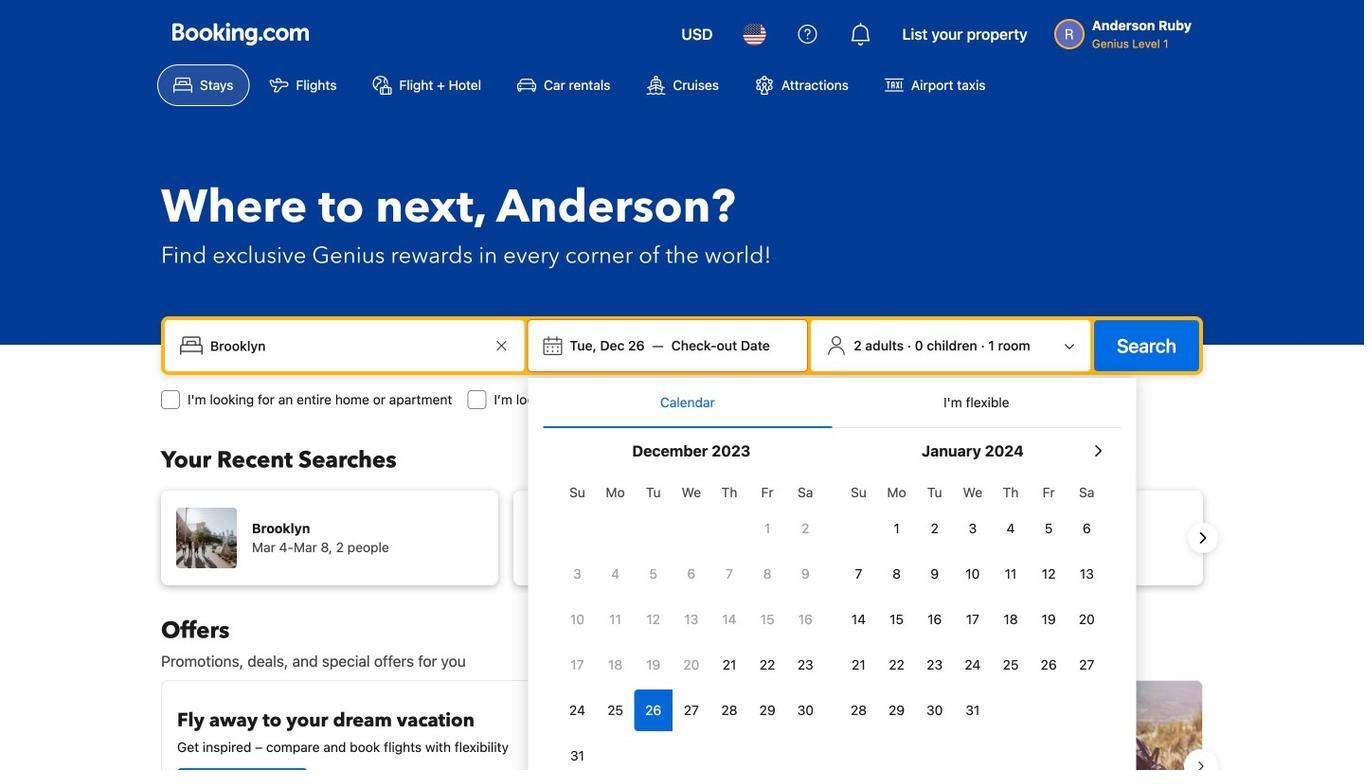 Task type: locate. For each thing, give the bounding box(es) containing it.
14 December 2023 checkbox
[[710, 599, 748, 640]]

1 horizontal spatial grid
[[840, 474, 1106, 731]]

2 region from the top
[[146, 673, 1218, 770]]

23 December 2023 checkbox
[[787, 644, 825, 686]]

6 January 2024 checkbox
[[1068, 508, 1106, 549]]

tab list
[[543, 378, 1121, 429]]

19 January 2024 checkbox
[[1030, 599, 1068, 640]]

1 January 2024 checkbox
[[878, 508, 916, 549]]

2 December 2023 checkbox
[[787, 508, 825, 549]]

29 December 2023 checkbox
[[748, 690, 787, 731]]

fly away to your dream vacation image
[[541, 696, 658, 770]]

grid
[[558, 474, 825, 770], [840, 474, 1106, 731]]

18 January 2024 checkbox
[[992, 599, 1030, 640]]

26 December 2023 checkbox
[[634, 690, 672, 731]]

10 December 2023 checkbox
[[558, 599, 596, 640]]

13 January 2024 checkbox
[[1068, 553, 1106, 595]]

14 January 2024 checkbox
[[840, 599, 878, 640]]

22 December 2023 checkbox
[[748, 644, 787, 686]]

2 grid from the left
[[840, 474, 1106, 731]]

0 horizontal spatial grid
[[558, 474, 825, 770]]

9 January 2024 checkbox
[[916, 553, 954, 595]]

21 December 2023 checkbox
[[710, 644, 748, 686]]

19 December 2023 checkbox
[[634, 644, 672, 686]]

27 January 2024 checkbox
[[1068, 644, 1106, 686]]

20 December 2023 checkbox
[[672, 644, 710, 686]]

0 vertical spatial region
[[146, 483, 1218, 593]]

8 December 2023 checkbox
[[748, 553, 787, 595]]

30 December 2023 checkbox
[[787, 690, 825, 731]]

5 December 2023 checkbox
[[634, 553, 672, 595]]

cell
[[634, 686, 672, 731]]

1 region from the top
[[146, 483, 1218, 593]]

next image
[[1192, 527, 1215, 549]]

1 vertical spatial region
[[146, 673, 1218, 770]]

1 grid from the left
[[558, 474, 825, 770]]

12 December 2023 checkbox
[[634, 599, 672, 640]]

25 December 2023 checkbox
[[596, 690, 634, 731]]

10 January 2024 checkbox
[[954, 553, 992, 595]]

cell inside 'grid'
[[634, 686, 672, 731]]

your account menu anderson ruby genius level 1 element
[[1054, 9, 1199, 52]]

1 December 2023 checkbox
[[748, 508, 787, 549]]

4 December 2023 checkbox
[[596, 553, 634, 595]]

26 January 2024 checkbox
[[1030, 644, 1068, 686]]

region
[[146, 483, 1218, 593], [146, 673, 1218, 770]]

30 January 2024 checkbox
[[916, 690, 954, 731]]



Task type: vqa. For each thing, say whether or not it's contained in the screenshot.
The 13 December 2023 option
yes



Task type: describe. For each thing, give the bounding box(es) containing it.
15 January 2024 checkbox
[[878, 599, 916, 640]]

group of friends hiking in the mountains on a sunny day image
[[691, 681, 1202, 770]]

31 January 2024 checkbox
[[954, 690, 992, 731]]

3 December 2023 checkbox
[[558, 553, 596, 595]]

29 January 2024 checkbox
[[878, 690, 916, 731]]

7 December 2023 checkbox
[[710, 553, 748, 595]]

2 January 2024 checkbox
[[916, 508, 954, 549]]

25 January 2024 checkbox
[[992, 644, 1030, 686]]

15 December 2023 checkbox
[[748, 599, 787, 640]]

4 January 2024 checkbox
[[992, 508, 1030, 549]]

17 December 2023 checkbox
[[558, 644, 596, 686]]

28 December 2023 checkbox
[[710, 690, 748, 731]]

9 December 2023 checkbox
[[787, 553, 825, 595]]

23 January 2024 checkbox
[[916, 644, 954, 686]]

Where are you going? field
[[203, 329, 490, 363]]

31 December 2023 checkbox
[[558, 735, 596, 770]]

6 December 2023 checkbox
[[672, 553, 710, 595]]

8 January 2024 checkbox
[[878, 553, 916, 595]]

20 January 2024 checkbox
[[1068, 599, 1106, 640]]

27 December 2023 checkbox
[[672, 690, 710, 731]]

22 January 2024 checkbox
[[878, 644, 916, 686]]

24 January 2024 checkbox
[[954, 644, 992, 686]]

18 December 2023 checkbox
[[596, 644, 634, 686]]

11 January 2024 checkbox
[[992, 553, 1030, 595]]

12 January 2024 checkbox
[[1030, 553, 1068, 595]]

16 December 2023 checkbox
[[787, 599, 825, 640]]

28 January 2024 checkbox
[[840, 690, 878, 731]]

13 December 2023 checkbox
[[672, 599, 710, 640]]

16 January 2024 checkbox
[[916, 599, 954, 640]]

booking.com image
[[172, 23, 309, 45]]

5 January 2024 checkbox
[[1030, 508, 1068, 549]]

7 January 2024 checkbox
[[840, 553, 878, 595]]

21 January 2024 checkbox
[[840, 644, 878, 686]]

24 December 2023 checkbox
[[558, 690, 596, 731]]

17 January 2024 checkbox
[[954, 599, 992, 640]]

3 January 2024 checkbox
[[954, 508, 992, 549]]

11 December 2023 checkbox
[[596, 599, 634, 640]]



